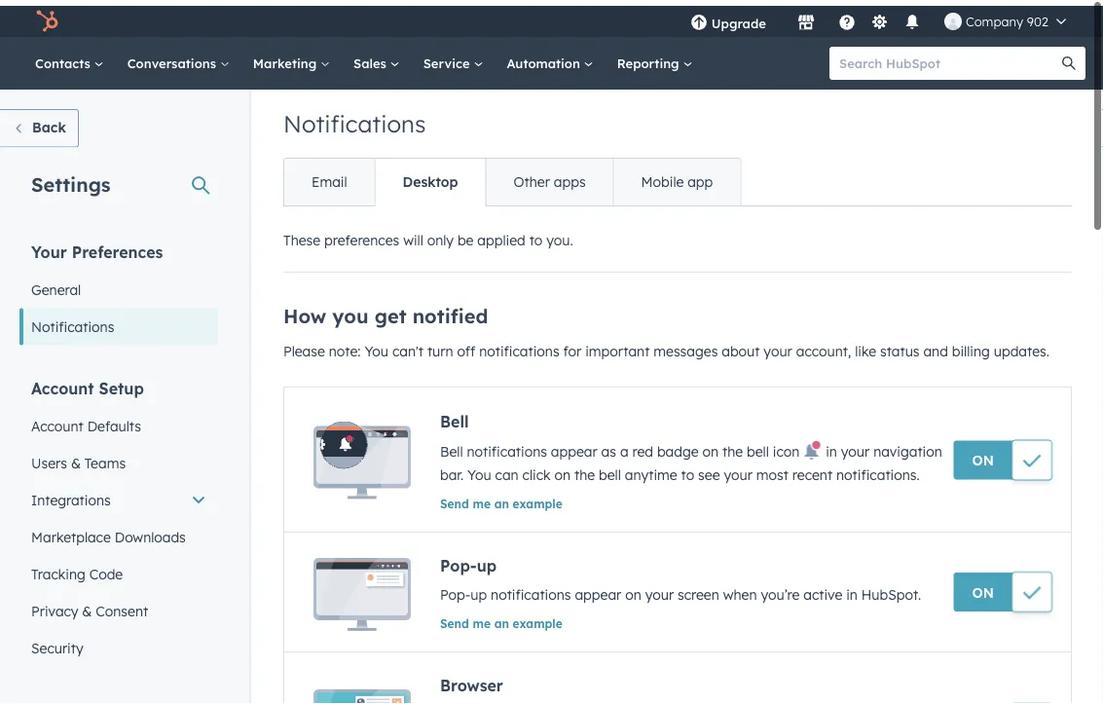 Task type: locate. For each thing, give the bounding box(es) containing it.
0 vertical spatial &
[[71, 449, 81, 466]]

1 vertical spatial account
[[31, 412, 84, 429]]

as
[[602, 437, 617, 454]]

& inside privacy & consent link
[[82, 597, 92, 614]]

you left can't
[[365, 337, 389, 354]]

0 vertical spatial notifications
[[283, 103, 426, 132]]

upgrade
[[712, 9, 766, 25]]

0 vertical spatial the
[[723, 437, 743, 454]]

privacy
[[31, 597, 78, 614]]

appear
[[551, 437, 598, 454], [575, 581, 622, 598]]

in up recent
[[826, 437, 838, 454]]

1 horizontal spatial &
[[82, 597, 92, 614]]

pop-up
[[440, 550, 497, 570]]

bell for bell
[[440, 406, 469, 426]]

1 vertical spatial on
[[555, 461, 571, 478]]

consent
[[96, 597, 148, 614]]

recent
[[793, 461, 833, 478]]

& for privacy
[[82, 597, 92, 614]]

you.
[[547, 226, 573, 243]]

please
[[283, 337, 325, 354]]

0 vertical spatial you
[[365, 337, 389, 354]]

your up notifications.
[[841, 437, 870, 454]]

the down bell notifications appear as a red badge on the bell icon
[[575, 461, 595, 478]]

1 vertical spatial bell
[[599, 461, 621, 478]]

1 vertical spatial you
[[468, 461, 492, 478]]

0 vertical spatial appear
[[551, 437, 598, 454]]

example for pop-up
[[513, 610, 563, 625]]

security
[[31, 634, 83, 651]]

pop- for pop-up
[[440, 550, 477, 570]]

bell
[[440, 406, 469, 426], [440, 437, 463, 454]]

menu item
[[780, 0, 784, 31]]

0 vertical spatial on
[[973, 446, 994, 463]]

bell down as
[[599, 461, 621, 478]]

general
[[31, 275, 81, 292]]

0 vertical spatial bell
[[440, 406, 469, 426]]

browser
[[440, 670, 503, 690]]

screen
[[678, 581, 720, 598]]

1 vertical spatial me
[[473, 610, 491, 625]]

account setup element
[[19, 372, 218, 661]]

2 example from the top
[[513, 610, 563, 625]]

account up the users
[[31, 412, 84, 429]]

bell up most
[[747, 437, 769, 454]]

me up the pop-up
[[473, 490, 491, 505]]

the left icon
[[723, 437, 743, 454]]

1 an from the top
[[494, 490, 509, 505]]

to left see
[[681, 461, 695, 478]]

0 vertical spatial an
[[494, 490, 509, 505]]

0 horizontal spatial on
[[555, 461, 571, 478]]

tracking
[[31, 560, 86, 577]]

2 vertical spatial notifications
[[491, 581, 571, 598]]

0 horizontal spatial notifications
[[31, 312, 114, 329]]

1 horizontal spatial to
[[681, 461, 695, 478]]

to left the you.
[[530, 226, 543, 243]]

the inside in your navigation bar. you can click on the bell anytime to see your most recent notifications.
[[575, 461, 595, 478]]

turn
[[428, 337, 453, 354]]

notifications left for
[[479, 337, 560, 354]]

send me an example button
[[440, 490, 563, 505], [440, 610, 563, 625]]

you inside in your navigation bar. you can click on the bell anytime to see your most recent notifications.
[[468, 461, 492, 478]]

on right click
[[555, 461, 571, 478]]

notifications link
[[19, 302, 218, 339]]

0 horizontal spatial &
[[71, 449, 81, 466]]

notifications down the pop-up
[[491, 581, 571, 598]]

account up account defaults
[[31, 373, 94, 392]]

2 on from the top
[[973, 578, 994, 595]]

1 vertical spatial send me an example
[[440, 610, 563, 625]]

1 vertical spatial an
[[494, 610, 509, 625]]

and
[[924, 337, 949, 354]]

1 example from the top
[[513, 490, 563, 505]]

up down can at left bottom
[[477, 550, 497, 570]]

pop- down the pop-up
[[440, 581, 471, 598]]

2 horizontal spatial on
[[703, 437, 719, 454]]

on right navigation
[[973, 446, 994, 463]]

company 902
[[966, 7, 1049, 23]]

the
[[723, 437, 743, 454], [575, 461, 595, 478]]

service
[[423, 49, 474, 65]]

hubspot image
[[35, 4, 58, 27]]

1 on from the top
[[973, 446, 994, 463]]

2 me from the top
[[473, 610, 491, 625]]

me down the pop-up
[[473, 610, 491, 625]]

up down the pop-up
[[471, 581, 487, 598]]

navigation
[[283, 152, 742, 201]]

1 vertical spatial &
[[82, 597, 92, 614]]

1 vertical spatial in
[[847, 581, 858, 598]]

& for users
[[71, 449, 81, 466]]

your left screen
[[645, 581, 674, 598]]

bell for bell notifications appear as a red badge on the bell icon
[[440, 437, 463, 454]]

1 pop- from the top
[[440, 550, 477, 570]]

notifications down general
[[31, 312, 114, 329]]

conversations
[[127, 49, 220, 65]]

an down the pop-up
[[494, 610, 509, 625]]

can't
[[392, 337, 424, 354]]

downloads
[[115, 523, 186, 540]]

1 vertical spatial pop-
[[440, 581, 471, 598]]

notifications button
[[896, 0, 929, 31]]

please note: you can't turn off notifications for important messages about your account, like status and billing updates.
[[283, 337, 1050, 354]]

1 vertical spatial bell
[[440, 437, 463, 454]]

Search HubSpot search field
[[830, 41, 1068, 74]]

menu containing company 902
[[677, 0, 1080, 31]]

other apps
[[514, 168, 586, 185]]

applied
[[478, 226, 526, 243]]

0 vertical spatial bell
[[747, 437, 769, 454]]

menu
[[677, 0, 1080, 31]]

account for account setup
[[31, 373, 94, 392]]

0 vertical spatial account
[[31, 373, 94, 392]]

notifications image
[[904, 9, 921, 26]]

back link
[[0, 103, 79, 142]]

0 vertical spatial pop-
[[440, 550, 477, 570]]

1 bell from the top
[[440, 406, 469, 426]]

privacy & consent
[[31, 597, 148, 614]]

0 vertical spatial up
[[477, 550, 497, 570]]

1 vertical spatial send me an example button
[[440, 610, 563, 625]]

on inside in your navigation bar. you can click on the bell anytime to see your most recent notifications.
[[555, 461, 571, 478]]

2 pop- from the top
[[440, 581, 471, 598]]

send me an example button down the pop-up
[[440, 610, 563, 625]]

1 send me an example button from the top
[[440, 490, 563, 505]]

company
[[966, 7, 1024, 23]]

how
[[283, 298, 326, 322]]

to inside in your navigation bar. you can click on the bell anytime to see your most recent notifications.
[[681, 461, 695, 478]]

integrations
[[31, 486, 111, 503]]

0 vertical spatial me
[[473, 490, 491, 505]]

an down can at left bottom
[[494, 490, 509, 505]]

2 an from the top
[[494, 610, 509, 625]]

pop- for pop-up notifications appear on your screen when you're active in hubspot.
[[440, 581, 471, 598]]

1 vertical spatial to
[[681, 461, 695, 478]]

0 vertical spatial send me an example
[[440, 490, 563, 505]]

send down the pop-up
[[440, 610, 469, 625]]

0 vertical spatial send me an example button
[[440, 490, 563, 505]]

1 horizontal spatial the
[[723, 437, 743, 454]]

1 account from the top
[[31, 373, 94, 392]]

mobile
[[641, 168, 684, 185]]

send down bar.
[[440, 490, 469, 505]]

for
[[563, 337, 582, 354]]

on right hubspot. at right bottom
[[973, 578, 994, 595]]

hubspot link
[[23, 4, 73, 27]]

& inside users & teams link
[[71, 449, 81, 466]]

1 vertical spatial appear
[[575, 581, 622, 598]]

1 send me an example from the top
[[440, 490, 563, 505]]

sales
[[354, 49, 390, 65]]

see
[[698, 461, 720, 478]]

most
[[757, 461, 789, 478]]

notifications down the sales
[[283, 103, 426, 132]]

in right active
[[847, 581, 858, 598]]

0 horizontal spatial bell
[[599, 461, 621, 478]]

bell
[[747, 437, 769, 454], [599, 461, 621, 478]]

0 vertical spatial on
[[703, 437, 719, 454]]

1 horizontal spatial in
[[847, 581, 858, 598]]

messages
[[654, 337, 718, 354]]

up for pop-up
[[477, 550, 497, 570]]

send me an example down can at left bottom
[[440, 490, 563, 505]]

0 horizontal spatial in
[[826, 437, 838, 454]]

on left screen
[[626, 581, 642, 598]]

send for bell
[[440, 490, 469, 505]]

1 horizontal spatial you
[[468, 461, 492, 478]]

2 send me an example button from the top
[[440, 610, 563, 625]]

to
[[530, 226, 543, 243], [681, 461, 695, 478]]

notifications up can at left bottom
[[467, 437, 547, 454]]

bell inside in your navigation bar. you can click on the bell anytime to see your most recent notifications.
[[599, 461, 621, 478]]

2 send me an example from the top
[[440, 610, 563, 625]]

notifications
[[479, 337, 560, 354], [467, 437, 547, 454], [491, 581, 571, 598]]

1 vertical spatial send
[[440, 610, 469, 625]]

& right the users
[[71, 449, 81, 466]]

account,
[[796, 337, 852, 354]]

general link
[[19, 265, 218, 302]]

privacy & consent link
[[19, 587, 218, 624]]

& right privacy
[[82, 597, 92, 614]]

0 vertical spatial in
[[826, 437, 838, 454]]

0 vertical spatial example
[[513, 490, 563, 505]]

off
[[457, 337, 476, 354]]

2 send from the top
[[440, 610, 469, 625]]

&
[[71, 449, 81, 466], [82, 597, 92, 614]]

1 send from the top
[[440, 490, 469, 505]]

0 vertical spatial to
[[530, 226, 543, 243]]

marketing
[[253, 49, 320, 65]]

like
[[855, 337, 877, 354]]

other apps button
[[486, 153, 613, 200]]

pop- down bar.
[[440, 550, 477, 570]]

0 horizontal spatial the
[[575, 461, 595, 478]]

1 horizontal spatial notifications
[[283, 103, 426, 132]]

account defaults link
[[19, 402, 218, 439]]

you're
[[761, 581, 800, 598]]

your
[[764, 337, 793, 354], [841, 437, 870, 454], [724, 461, 753, 478], [645, 581, 674, 598]]

example for bell
[[513, 490, 563, 505]]

updates.
[[994, 337, 1050, 354]]

apps
[[554, 168, 586, 185]]

1 vertical spatial the
[[575, 461, 595, 478]]

on up see
[[703, 437, 719, 454]]

1 horizontal spatial bell
[[747, 437, 769, 454]]

send me an example
[[440, 490, 563, 505], [440, 610, 563, 625]]

an
[[494, 490, 509, 505], [494, 610, 509, 625]]

app
[[688, 168, 713, 185]]

send me an example button for pop-up
[[440, 610, 563, 625]]

1 vertical spatial up
[[471, 581, 487, 598]]

send me an example down the pop-up
[[440, 610, 563, 625]]

2 vertical spatial on
[[626, 581, 642, 598]]

2 bell from the top
[[440, 437, 463, 454]]

active
[[804, 581, 843, 598]]

help image
[[839, 9, 856, 26]]

0 vertical spatial send
[[440, 490, 469, 505]]

1 vertical spatial on
[[973, 578, 994, 595]]

send me an example button down can at left bottom
[[440, 490, 563, 505]]

send me an example button for bell
[[440, 490, 563, 505]]

notifications
[[283, 103, 426, 132], [31, 312, 114, 329]]

1 vertical spatial example
[[513, 610, 563, 625]]

1 vertical spatial notifications
[[31, 312, 114, 329]]

2 account from the top
[[31, 412, 84, 429]]

me
[[473, 490, 491, 505], [473, 610, 491, 625]]

your right about
[[764, 337, 793, 354]]

marketplaces image
[[798, 9, 815, 26]]

1 me from the top
[[473, 490, 491, 505]]

you left can at left bottom
[[468, 461, 492, 478]]

search image
[[1063, 51, 1076, 64]]



Task type: vqa. For each thing, say whether or not it's contained in the screenshot.
Search activities search field
no



Task type: describe. For each thing, give the bounding box(es) containing it.
account defaults
[[31, 412, 141, 429]]

notifications inside your preferences element
[[31, 312, 114, 329]]

account setup
[[31, 373, 144, 392]]

desktop button
[[375, 153, 486, 200]]

0 horizontal spatial to
[[530, 226, 543, 243]]

setup
[[99, 373, 144, 392]]

tracking code link
[[19, 550, 218, 587]]

how you get notified
[[283, 298, 488, 322]]

automation
[[507, 49, 584, 65]]

notifications.
[[837, 461, 920, 478]]

be
[[458, 226, 474, 243]]

email button
[[284, 153, 375, 200]]

defaults
[[87, 412, 141, 429]]

about
[[722, 337, 760, 354]]

important
[[586, 337, 650, 354]]

marketplace downloads link
[[19, 513, 218, 550]]

0 vertical spatial notifications
[[479, 337, 560, 354]]

marketplace downloads
[[31, 523, 186, 540]]

these
[[283, 226, 321, 243]]

sales link
[[342, 31, 412, 84]]

me for pop-up
[[473, 610, 491, 625]]

marketplace
[[31, 523, 111, 540]]

your preferences element
[[19, 235, 218, 339]]

an for pop-up
[[494, 610, 509, 625]]

navigation containing email
[[283, 152, 742, 201]]

settings
[[31, 166, 111, 190]]

in your navigation bar. you can click on the bell anytime to see your most recent notifications.
[[440, 437, 943, 478]]

send for pop-up
[[440, 610, 469, 625]]

only
[[427, 226, 454, 243]]

click
[[523, 461, 551, 478]]

settings link
[[868, 5, 892, 26]]

anytime
[[625, 461, 678, 478]]

get
[[375, 298, 407, 322]]

upgrade image
[[690, 9, 708, 26]]

mobile app button
[[613, 153, 741, 200]]

users & teams
[[31, 449, 126, 466]]

send me an example for pop-up
[[440, 610, 563, 625]]

your preferences
[[31, 236, 163, 256]]

reporting
[[617, 49, 683, 65]]

up for pop-up notifications appear on your screen when you're active in hubspot.
[[471, 581, 487, 598]]

mateo roberts image
[[945, 7, 962, 24]]

on for bell
[[973, 446, 994, 463]]

users
[[31, 449, 67, 466]]

preferences
[[324, 226, 400, 243]]

integrations button
[[19, 476, 218, 513]]

company 902 button
[[933, 0, 1078, 31]]

me for bell
[[473, 490, 491, 505]]

red
[[633, 437, 654, 454]]

your right see
[[724, 461, 753, 478]]

icon
[[773, 437, 800, 454]]

you
[[332, 298, 369, 322]]

teams
[[85, 449, 126, 466]]

bar.
[[440, 461, 464, 478]]

code
[[89, 560, 123, 577]]

settings image
[[871, 8, 889, 26]]

send me an example for bell
[[440, 490, 563, 505]]

1 vertical spatial notifications
[[467, 437, 547, 454]]

badge
[[657, 437, 699, 454]]

pop-up notifications appear on your screen when you're active in hubspot.
[[440, 581, 922, 598]]

in inside in your navigation bar. you can click on the bell anytime to see your most recent notifications.
[[826, 437, 838, 454]]

note:
[[329, 337, 361, 354]]

1 horizontal spatial on
[[626, 581, 642, 598]]

the for click
[[575, 461, 595, 478]]

when
[[723, 581, 757, 598]]

notified
[[413, 298, 488, 322]]

account for account defaults
[[31, 412, 84, 429]]

an for bell
[[494, 490, 509, 505]]

status
[[880, 337, 920, 354]]

search button
[[1053, 41, 1086, 74]]

conversations link
[[116, 31, 241, 84]]

bell for anytime
[[599, 461, 621, 478]]

on for badge
[[703, 437, 719, 454]]

email
[[312, 168, 347, 185]]

security link
[[19, 624, 218, 661]]

the for badge
[[723, 437, 743, 454]]

contacts
[[35, 49, 94, 65]]

automation link
[[495, 31, 606, 84]]

on for pop-up
[[973, 578, 994, 595]]

902
[[1027, 7, 1049, 23]]

preferences
[[72, 236, 163, 256]]

on for click
[[555, 461, 571, 478]]

bell for icon
[[747, 437, 769, 454]]

contacts link
[[23, 31, 116, 84]]

hubspot.
[[862, 581, 922, 598]]

0 horizontal spatial you
[[365, 337, 389, 354]]

a
[[620, 437, 629, 454]]

marketplaces button
[[786, 0, 827, 31]]

back
[[32, 113, 66, 130]]

marketing link
[[241, 31, 342, 84]]

navigation
[[874, 437, 943, 454]]

tracking code
[[31, 560, 123, 577]]

will
[[403, 226, 424, 243]]

billing
[[952, 337, 990, 354]]

reporting link
[[606, 31, 705, 84]]

bell notifications appear as a red badge on the bell icon
[[440, 437, 804, 454]]



